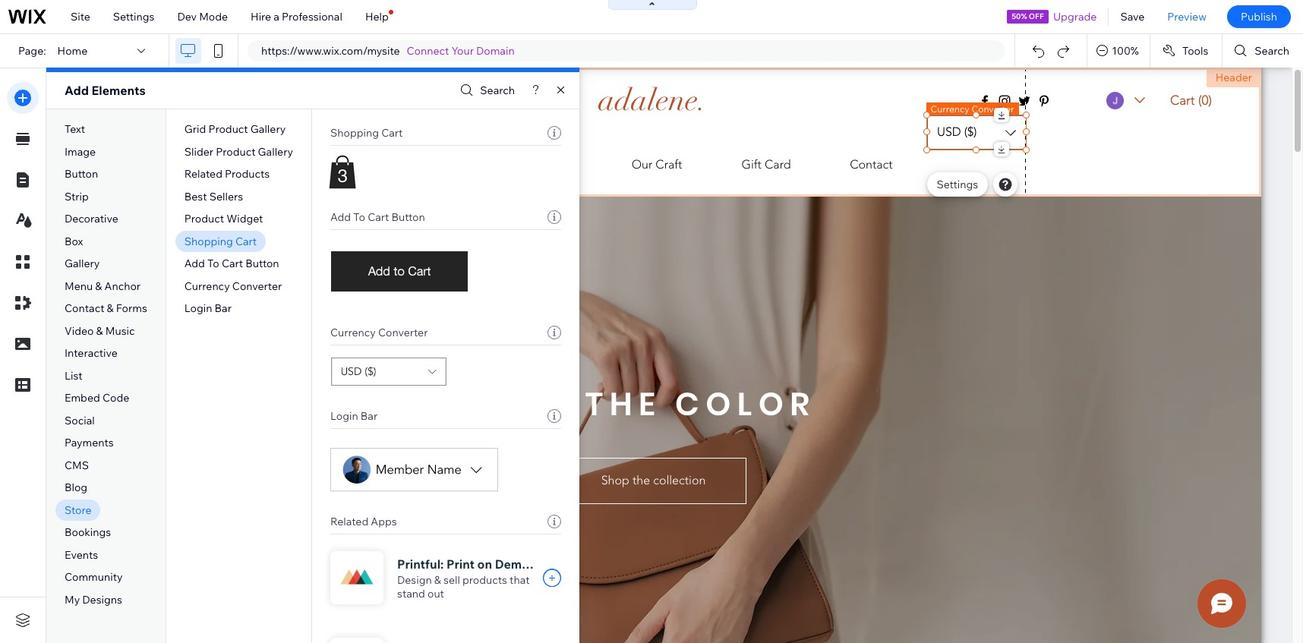 Task type: locate. For each thing, give the bounding box(es) containing it.
100%
[[1112, 44, 1139, 58]]

0 vertical spatial settings
[[113, 10, 154, 24]]

1 vertical spatial search
[[480, 84, 515, 97]]

product widget
[[184, 212, 263, 226]]

product for slider
[[216, 145, 256, 158]]

0 horizontal spatial currency converter
[[184, 279, 282, 293]]

0 vertical spatial login bar
[[184, 302, 232, 315]]

1 vertical spatial login bar
[[330, 409, 378, 423]]

currency converter
[[931, 103, 1014, 114], [184, 279, 282, 293], [330, 326, 428, 339]]

2 vertical spatial add
[[184, 257, 205, 271]]

1 horizontal spatial currency
[[330, 326, 376, 339]]

& right video
[[96, 324, 103, 338]]

search down domain
[[480, 84, 515, 97]]

search button
[[1223, 34, 1303, 68], [457, 79, 515, 101]]

1 vertical spatial product
[[216, 145, 256, 158]]

slider product gallery
[[184, 145, 293, 158]]

0 vertical spatial login
[[184, 302, 212, 315]]

1 horizontal spatial currency converter
[[330, 326, 428, 339]]

gallery
[[250, 122, 286, 136], [258, 145, 293, 158], [65, 257, 100, 271]]

converter
[[972, 103, 1014, 114], [232, 279, 282, 293], [378, 326, 428, 339]]

store
[[65, 503, 91, 517]]

product down best
[[184, 212, 224, 226]]

shopping
[[330, 126, 379, 140], [184, 234, 233, 248]]

product up slider product gallery
[[208, 122, 248, 136]]

stand
[[397, 587, 425, 601]]

https://www.wix.com/mysite
[[261, 44, 400, 58]]

2 vertical spatial currency converter
[[330, 326, 428, 339]]

2 horizontal spatial add
[[330, 210, 351, 224]]

1 horizontal spatial add to cart button
[[330, 210, 425, 224]]

1 horizontal spatial shopping cart
[[330, 126, 403, 140]]

tools
[[1182, 44, 1209, 58]]

50%
[[1012, 11, 1027, 21]]

add
[[65, 83, 89, 98], [330, 210, 351, 224], [184, 257, 205, 271]]

video
[[65, 324, 94, 338]]

bookings
[[65, 526, 111, 540]]

search down publish button
[[1255, 44, 1290, 58]]

1 horizontal spatial search
[[1255, 44, 1290, 58]]

0 horizontal spatial shopping
[[184, 234, 233, 248]]

cms
[[65, 459, 89, 472]]

cart
[[381, 126, 403, 140], [368, 210, 389, 224], [235, 234, 257, 248], [222, 257, 243, 271]]

2 horizontal spatial currency
[[931, 103, 970, 114]]

grid product gallery
[[184, 122, 286, 136]]

connect
[[407, 44, 449, 58]]

1 vertical spatial button
[[391, 210, 425, 224]]

related apps
[[330, 515, 397, 529]]

0 horizontal spatial search button
[[457, 79, 515, 101]]

products
[[225, 167, 270, 181]]

& for video
[[96, 324, 103, 338]]

2 vertical spatial button
[[246, 257, 279, 271]]

2 vertical spatial product
[[184, 212, 224, 226]]

1 vertical spatial bar
[[361, 409, 378, 423]]

& inside "printful: print on demand design & sell products that stand out"
[[434, 573, 441, 587]]

& left forms
[[107, 302, 114, 315]]

0 horizontal spatial add
[[65, 83, 89, 98]]

tools button
[[1150, 34, 1222, 68]]

sell
[[444, 573, 460, 587]]

currency
[[931, 103, 970, 114], [184, 279, 230, 293], [330, 326, 376, 339]]

1 vertical spatial currency converter
[[184, 279, 282, 293]]

& for menu
[[95, 279, 102, 293]]

settings
[[113, 10, 154, 24], [937, 177, 978, 191]]

hire
[[251, 10, 271, 24]]

shopping cart
[[330, 126, 403, 140], [184, 234, 257, 248]]

1 vertical spatial currency
[[184, 279, 230, 293]]

login bar
[[184, 302, 232, 315], [330, 409, 378, 423]]

button
[[65, 167, 98, 181], [391, 210, 425, 224], [246, 257, 279, 271]]

0 vertical spatial bar
[[215, 302, 232, 315]]

publish button
[[1227, 5, 1291, 28]]

to
[[353, 210, 365, 224], [207, 257, 219, 271]]

1 horizontal spatial bar
[[361, 409, 378, 423]]

contact
[[65, 302, 104, 315]]

2 vertical spatial converter
[[378, 326, 428, 339]]

product down the "grid product gallery"
[[216, 145, 256, 158]]

on
[[477, 557, 492, 572]]

my
[[65, 593, 80, 607]]

1 horizontal spatial to
[[353, 210, 365, 224]]

1 vertical spatial gallery
[[258, 145, 293, 158]]

0 vertical spatial related
[[184, 167, 222, 181]]

1 vertical spatial login
[[330, 409, 358, 423]]

0 horizontal spatial bar
[[215, 302, 232, 315]]

hire a professional
[[251, 10, 342, 24]]

0 vertical spatial to
[[353, 210, 365, 224]]

upgrade
[[1053, 10, 1097, 24]]

payments
[[65, 436, 114, 450]]

gallery up slider product gallery
[[250, 122, 286, 136]]

related products
[[184, 167, 270, 181]]

1 horizontal spatial related
[[330, 515, 368, 529]]

1 vertical spatial add
[[330, 210, 351, 224]]

save
[[1120, 10, 1145, 24]]

1 horizontal spatial login bar
[[330, 409, 378, 423]]

1 vertical spatial to
[[207, 257, 219, 271]]

0 vertical spatial search
[[1255, 44, 1290, 58]]

site
[[71, 10, 90, 24]]

search button down publish
[[1223, 34, 1303, 68]]

preview
[[1167, 10, 1207, 24]]

add to cart button
[[330, 210, 425, 224], [184, 257, 279, 271]]

bar
[[215, 302, 232, 315], [361, 409, 378, 423]]

0 horizontal spatial currency
[[184, 279, 230, 293]]

preview button
[[1156, 0, 1218, 33]]

0 horizontal spatial button
[[65, 167, 98, 181]]

decorative
[[65, 212, 118, 226]]

1 vertical spatial shopping
[[184, 234, 233, 248]]

1 vertical spatial settings
[[937, 177, 978, 191]]

0 vertical spatial button
[[65, 167, 98, 181]]

gallery up menu
[[65, 257, 100, 271]]

1 vertical spatial shopping cart
[[184, 234, 257, 248]]

0 vertical spatial gallery
[[250, 122, 286, 136]]

gallery for grid product gallery
[[250, 122, 286, 136]]

0 vertical spatial shopping cart
[[330, 126, 403, 140]]

best sellers
[[184, 190, 243, 203]]

& left sell
[[434, 573, 441, 587]]

gallery for slider product gallery
[[258, 145, 293, 158]]

0 horizontal spatial settings
[[113, 10, 154, 24]]

forms
[[116, 302, 147, 315]]

music
[[105, 324, 135, 338]]

0 vertical spatial product
[[208, 122, 248, 136]]

related left apps
[[330, 515, 368, 529]]

0 horizontal spatial shopping cart
[[184, 234, 257, 248]]

related down slider
[[184, 167, 222, 181]]

header
[[1216, 71, 1252, 84]]

& right menu
[[95, 279, 102, 293]]

embed
[[65, 391, 100, 405]]

1 horizontal spatial settings
[[937, 177, 978, 191]]

printful: print on demand design & sell products that stand out
[[397, 557, 544, 601]]

2 vertical spatial currency
[[330, 326, 376, 339]]

0 horizontal spatial to
[[207, 257, 219, 271]]

0 vertical spatial add to cart button
[[330, 210, 425, 224]]

2 horizontal spatial currency converter
[[931, 103, 1014, 114]]

0 horizontal spatial converter
[[232, 279, 282, 293]]

0 horizontal spatial login bar
[[184, 302, 232, 315]]

designs
[[82, 593, 122, 607]]

2 horizontal spatial button
[[391, 210, 425, 224]]

home
[[57, 44, 88, 58]]

1 horizontal spatial shopping
[[330, 126, 379, 140]]

1 horizontal spatial search button
[[1223, 34, 1303, 68]]

&
[[95, 279, 102, 293], [107, 302, 114, 315], [96, 324, 103, 338], [434, 573, 441, 587]]

gallery up products
[[258, 145, 293, 158]]

elements
[[91, 83, 146, 98]]

product
[[208, 122, 248, 136], [216, 145, 256, 158], [184, 212, 224, 226]]

0 vertical spatial converter
[[972, 103, 1014, 114]]

related
[[184, 167, 222, 181], [330, 515, 368, 529]]

2 horizontal spatial converter
[[972, 103, 1014, 114]]

sellers
[[209, 190, 243, 203]]

menu & anchor
[[65, 279, 141, 293]]

1 vertical spatial related
[[330, 515, 368, 529]]

1 horizontal spatial button
[[246, 257, 279, 271]]

my designs
[[65, 593, 122, 607]]

search
[[1255, 44, 1290, 58], [480, 84, 515, 97]]

0 horizontal spatial related
[[184, 167, 222, 181]]

0 horizontal spatial add to cart button
[[184, 257, 279, 271]]

1 horizontal spatial login
[[330, 409, 358, 423]]

social
[[65, 414, 95, 427]]

search button down domain
[[457, 79, 515, 101]]



Task type: describe. For each thing, give the bounding box(es) containing it.
product for grid
[[208, 122, 248, 136]]

strip
[[65, 190, 89, 203]]

0 vertical spatial search button
[[1223, 34, 1303, 68]]

0 vertical spatial shopping
[[330, 126, 379, 140]]

related for related apps
[[330, 515, 368, 529]]

1 vertical spatial converter
[[232, 279, 282, 293]]

embed code
[[65, 391, 129, 405]]

anchor
[[104, 279, 141, 293]]

mode
[[199, 10, 228, 24]]

0 vertical spatial currency
[[931, 103, 970, 114]]

professional
[[282, 10, 342, 24]]

1 vertical spatial add to cart button
[[184, 257, 279, 271]]

help
[[365, 10, 389, 24]]

https://www.wix.com/mysite connect your domain
[[261, 44, 515, 58]]

dev mode
[[177, 10, 228, 24]]

image
[[65, 145, 96, 158]]

related for related products
[[184, 167, 222, 181]]

menu
[[65, 279, 93, 293]]

community
[[65, 571, 123, 584]]

publish
[[1241, 10, 1277, 24]]

50% off
[[1012, 11, 1044, 21]]

blog
[[65, 481, 87, 495]]

dev
[[177, 10, 197, 24]]

printful:
[[397, 557, 444, 572]]

save button
[[1109, 0, 1156, 33]]

0 vertical spatial add
[[65, 83, 89, 98]]

code
[[102, 391, 129, 405]]

list
[[65, 369, 83, 383]]

box
[[65, 234, 83, 248]]

& for contact
[[107, 302, 114, 315]]

video & music
[[65, 324, 135, 338]]

1 horizontal spatial converter
[[378, 326, 428, 339]]

products
[[463, 573, 507, 587]]

add elements
[[65, 83, 146, 98]]

that
[[510, 573, 530, 587]]

text
[[65, 122, 85, 136]]

out
[[428, 587, 444, 601]]

apps
[[371, 515, 397, 529]]

0 horizontal spatial search
[[480, 84, 515, 97]]

100% button
[[1088, 34, 1150, 68]]

1 horizontal spatial add
[[184, 257, 205, 271]]

2 vertical spatial gallery
[[65, 257, 100, 271]]

domain
[[476, 44, 515, 58]]

grid
[[184, 122, 206, 136]]

slider
[[184, 145, 213, 158]]

1 vertical spatial search button
[[457, 79, 515, 101]]

0 horizontal spatial login
[[184, 302, 212, 315]]

widget
[[226, 212, 263, 226]]

off
[[1029, 11, 1044, 21]]

events
[[65, 548, 98, 562]]

design
[[397, 573, 432, 587]]

demand
[[495, 557, 544, 572]]

best
[[184, 190, 207, 203]]

interactive
[[65, 347, 118, 360]]

0 vertical spatial currency converter
[[931, 103, 1014, 114]]

your
[[451, 44, 474, 58]]

print
[[447, 557, 475, 572]]

contact & forms
[[65, 302, 147, 315]]

a
[[274, 10, 279, 24]]



Task type: vqa. For each thing, say whether or not it's contained in the screenshot.
Post
no



